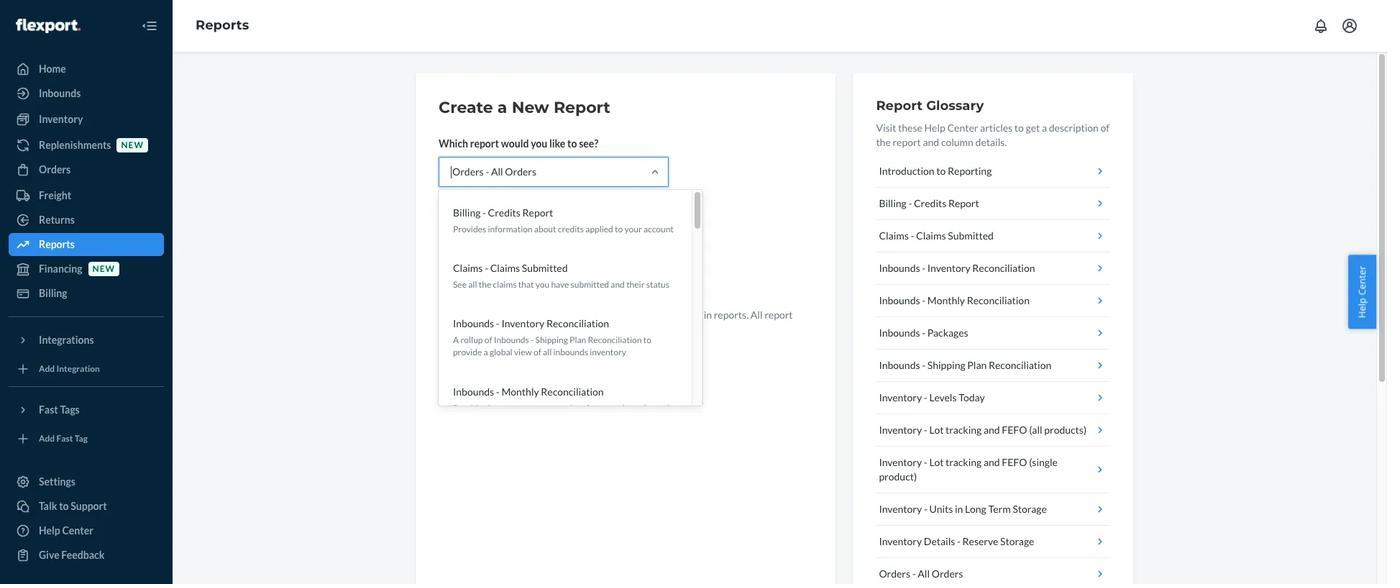 Task type: describe. For each thing, give the bounding box(es) containing it.
inventory for inventory details - reserve storage
[[879, 535, 922, 547]]

column
[[941, 136, 974, 148]]

add for add fast tag
[[39, 433, 55, 444]]

0 horizontal spatial of
[[485, 335, 492, 345]]

help center button
[[1349, 255, 1377, 329]]

close navigation image
[[141, 17, 158, 35]]

orders down which report would you like to see?
[[505, 165, 537, 178]]

be
[[649, 309, 660, 321]]

inbounds - shipping plan reconciliation
[[879, 359, 1052, 371]]

- down inbounds - packages
[[922, 359, 926, 371]]

orders link
[[9, 158, 164, 181]]

settings link
[[9, 470, 164, 493]]

to left reporting on the right top of page
[[937, 165, 946, 177]]

units
[[930, 503, 953, 515]]

their
[[627, 279, 645, 290]]

reconciliation for inbounds - monthly reconciliation provides inventory movement data for any selected month
[[541, 385, 604, 397]]

inventory inside inbounds - inventory reconciliation a rollup of inbounds - shipping plan reconciliation to provide a global view of all inbounds inventory
[[590, 347, 626, 358]]

see?
[[579, 137, 598, 150]]

claims - claims submitted see all the claims that you have submitted and their status
[[453, 262, 670, 290]]

introduction to reporting
[[879, 165, 992, 177]]

freight link
[[9, 184, 164, 207]]

fast inside add fast tag link
[[56, 433, 73, 444]]

to inside inbounds - inventory reconciliation a rollup of inbounds - shipping plan reconciliation to provide a global view of all inbounds inventory
[[643, 335, 651, 345]]

credits
[[558, 224, 584, 234]]

submitted for claims - claims submitted
[[948, 229, 994, 242]]

would
[[501, 137, 529, 150]]

inbounds for inbounds
[[39, 87, 81, 99]]

fast tags button
[[9, 398, 164, 421]]

fefo for (single
[[1002, 456, 1027, 468]]

tags
[[60, 403, 80, 416]]

plan inside button
[[968, 359, 987, 371]]

orders inside orders link
[[39, 163, 71, 175]]

- left levels
[[924, 391, 928, 403]]

inbounds - inventory reconciliation a rollup of inbounds - shipping plan reconciliation to provide a global view of all inbounds inventory
[[453, 317, 651, 358]]

inbounds for inbounds - monthly reconciliation provides inventory movement data for any selected month
[[453, 385, 494, 397]]

today
[[959, 391, 985, 403]]

- down claims - claims submitted
[[922, 262, 926, 274]]

you inside claims - claims submitted see all the claims that you have submitted and their status
[[536, 279, 550, 290]]

levels
[[930, 391, 957, 403]]

which
[[439, 137, 468, 150]]

claims
[[493, 279, 517, 290]]

inbounds - monthly reconciliation provides inventory movement data for any selected month
[[453, 385, 672, 413]]

center inside button
[[1356, 266, 1369, 295]]

add for add integration
[[39, 364, 55, 374]]

about
[[534, 224, 556, 234]]

0 vertical spatial you
[[531, 137, 548, 150]]

it may take up to 2 hours for new information to be reflected in reports. all report time fields are in universal time (utc).
[[439, 309, 793, 335]]

submitted for claims - claims submitted see all the claims that you have submitted and their status
[[522, 262, 568, 274]]

inventory - units in long term storage
[[879, 503, 1047, 515]]

new for replenishments
[[121, 140, 144, 151]]

introduction
[[879, 165, 935, 177]]

the inside visit these help center articles to get a description of the report and column details.
[[876, 136, 891, 148]]

(all
[[1029, 424, 1043, 436]]

fast tags
[[39, 403, 80, 416]]

inbounds - inventory reconciliation button
[[876, 252, 1111, 285]]

report inside visit these help center articles to get a description of the report and column details.
[[893, 136, 921, 148]]

these
[[898, 122, 923, 134]]

new
[[512, 98, 549, 117]]

for inside "it may take up to 2 hours for new information to be reflected in reports. all report time fields are in universal time (utc)."
[[548, 309, 561, 321]]

long
[[965, 503, 987, 515]]

billing - credits report
[[879, 197, 979, 209]]

details
[[924, 535, 955, 547]]

reports.
[[714, 309, 749, 321]]

reporting
[[948, 165, 992, 177]]

inventory - lot tracking and fefo (single product) button
[[876, 447, 1111, 493]]

inventory - units in long term storage button
[[876, 493, 1111, 526]]

tag
[[75, 433, 88, 444]]

billing - credits report provides information about credits applied to your account
[[453, 206, 674, 234]]

product)
[[879, 470, 917, 483]]

universal
[[513, 323, 555, 335]]

information inside "it may take up to 2 hours for new information to be reflected in reports. all report time fields are in universal time (utc)."
[[584, 309, 636, 321]]

may
[[448, 309, 466, 321]]

- inside button
[[911, 229, 914, 242]]

to right talk
[[59, 500, 69, 512]]

all inside inbounds - inventory reconciliation a rollup of inbounds - shipping plan reconciliation to provide a global view of all inbounds inventory
[[543, 347, 552, 358]]

inbounds for inbounds - inventory reconciliation
[[879, 262, 920, 274]]

billing for billing
[[39, 287, 67, 299]]

inbounds for inbounds - shipping plan reconciliation
[[879, 359, 920, 371]]

tracking for (single
[[946, 456, 982, 468]]

report for billing - credits report provides information about credits applied to your account
[[523, 206, 553, 219]]

a inside visit these help center articles to get a description of the report and column details.
[[1042, 122, 1047, 134]]

create for create report
[[451, 275, 482, 288]]

date range
[[439, 205, 488, 217]]

- inside inventory - lot tracking and fefo (single product)
[[924, 456, 928, 468]]

help center inside help center link
[[39, 524, 93, 537]]

date
[[439, 205, 461, 217]]

of inside visit these help center articles to get a description of the report and column details.
[[1101, 122, 1110, 134]]

center inside visit these help center articles to get a description of the report and column details.
[[948, 122, 978, 134]]

report for billing - credits report
[[949, 197, 979, 209]]

2 vertical spatial center
[[62, 524, 93, 537]]

open notifications image
[[1313, 17, 1330, 35]]

articles
[[980, 122, 1013, 134]]

- left units
[[924, 503, 928, 515]]

in inside button
[[955, 503, 963, 515]]

2 vertical spatial help
[[39, 524, 60, 537]]

- inside inbounds - monthly reconciliation provides inventory movement data for any selected month
[[496, 385, 500, 397]]

account
[[644, 224, 674, 234]]

- right details on the right bottom of the page
[[957, 535, 961, 547]]

credits for billing - credits report provides information about credits applied to your account
[[488, 206, 521, 219]]

report for create a new report
[[554, 98, 611, 117]]

0 horizontal spatial in
[[502, 323, 511, 335]]

report up these
[[876, 98, 923, 114]]

and inside inventory - lot tracking and fefo (all products) button
[[984, 424, 1000, 436]]

orders down inventory details - reserve storage
[[879, 567, 911, 580]]

reconciliation for inbounds - monthly reconciliation
[[967, 294, 1030, 306]]

glossary
[[926, 98, 984, 114]]

reflected
[[662, 309, 702, 321]]

inbounds - monthly reconciliation button
[[876, 285, 1111, 317]]

products)
[[1045, 424, 1087, 436]]

and inside inventory - lot tracking and fefo (single product)
[[984, 456, 1000, 468]]

month
[[648, 402, 672, 413]]

- up range
[[486, 165, 489, 178]]

reserve
[[963, 535, 999, 547]]

like
[[549, 137, 566, 150]]

add fast tag
[[39, 433, 88, 444]]

integrations
[[39, 334, 94, 346]]

- down inventory - levels today
[[924, 424, 928, 436]]

inventory for inventory - levels today
[[879, 391, 922, 403]]

inventory for inventory - units in long term storage
[[879, 503, 922, 515]]

to left 2
[[502, 309, 511, 321]]

give feedback
[[39, 549, 105, 561]]

1 horizontal spatial reports
[[196, 17, 249, 33]]

a inside inbounds - inventory reconciliation a rollup of inbounds - shipping plan reconciliation to provide a global view of all inbounds inventory
[[484, 347, 488, 358]]

to inside 'billing - credits report provides information about credits applied to your account'
[[615, 224, 623, 234]]

credits for billing - credits report
[[914, 197, 947, 209]]

up
[[489, 309, 500, 321]]

orders - all orders inside "button"
[[879, 567, 963, 580]]

flexport logo image
[[16, 18, 80, 33]]

view
[[514, 347, 532, 358]]

give feedback button
[[9, 544, 164, 567]]

lot for inventory - lot tracking and fefo (all products)
[[930, 424, 944, 436]]

description
[[1049, 122, 1099, 134]]

hours
[[521, 309, 546, 321]]

submitted
[[571, 279, 609, 290]]

(utc).
[[580, 323, 608, 335]]

integration
[[56, 364, 100, 374]]

inventory inside inbounds - inventory reconciliation a rollup of inbounds - shipping plan reconciliation to provide a global view of all inbounds inventory
[[502, 317, 545, 330]]

0 horizontal spatial orders - all orders
[[452, 165, 537, 178]]

- inside button
[[922, 294, 926, 306]]

to inside visit these help center articles to get a description of the report and column details.
[[1015, 122, 1024, 134]]

data
[[568, 402, 585, 413]]

help center inside the help center button
[[1356, 266, 1369, 318]]

provide
[[453, 347, 482, 358]]

rollup
[[461, 335, 483, 345]]



Task type: vqa. For each thing, say whether or not it's contained in the screenshot.
(Non
no



Task type: locate. For each thing, give the bounding box(es) containing it.
billing - credits report button
[[876, 188, 1111, 220]]

- down 'introduction'
[[909, 197, 912, 209]]

0 vertical spatial plan
[[570, 335, 586, 345]]

lot inside inventory - lot tracking and fefo (single product)
[[930, 456, 944, 468]]

1 provides from the top
[[453, 224, 486, 234]]

2
[[513, 309, 519, 321]]

add integration
[[39, 364, 100, 374]]

selected
[[614, 402, 646, 413]]

the left the claims
[[479, 279, 491, 290]]

billing
[[879, 197, 907, 209], [453, 206, 481, 219], [39, 287, 67, 299]]

1 vertical spatial storage
[[1000, 535, 1035, 547]]

report inside button
[[484, 275, 514, 288]]

1 vertical spatial submitted
[[522, 262, 568, 274]]

fefo for (all
[[1002, 424, 1027, 436]]

1 horizontal spatial help center
[[1356, 266, 1369, 318]]

0 vertical spatial help
[[925, 122, 946, 134]]

inventory down the (utc).
[[590, 347, 626, 358]]

2 horizontal spatial billing
[[879, 197, 907, 209]]

all inside "it may take up to 2 hours for new information to be reflected in reports. all report time fields are in universal time (utc)."
[[751, 309, 763, 321]]

open account menu image
[[1341, 17, 1359, 35]]

1 vertical spatial reports link
[[9, 233, 164, 256]]

to left your
[[615, 224, 623, 234]]

plan inside inbounds - inventory reconciliation a rollup of inbounds - shipping plan reconciliation to provide a global view of all inbounds inventory
[[570, 335, 586, 345]]

shipping up inbounds
[[536, 335, 568, 345]]

orders down 'which'
[[452, 165, 484, 178]]

report
[[893, 136, 921, 148], [470, 137, 499, 150], [484, 275, 514, 288], [765, 309, 793, 321]]

information up the (utc).
[[584, 309, 636, 321]]

billing inside 'billing - credits report provides information about credits applied to your account'
[[453, 206, 481, 219]]

inventory left details on the right bottom of the page
[[879, 535, 922, 547]]

all down would
[[491, 165, 503, 178]]

report down reporting on the right top of page
[[949, 197, 979, 209]]

billing down 'introduction'
[[879, 197, 907, 209]]

you left like
[[531, 137, 548, 150]]

reconciliation inside button
[[967, 294, 1030, 306]]

1 lot from the top
[[930, 424, 944, 436]]

new up billing link
[[92, 264, 115, 274]]

for left any
[[586, 402, 598, 413]]

fefo left (single
[[1002, 456, 1027, 468]]

are
[[486, 323, 501, 335]]

to right like
[[568, 137, 577, 150]]

0 vertical spatial information
[[488, 224, 533, 234]]

submitted inside claims - claims submitted see all the claims that you have submitted and their status
[[522, 262, 568, 274]]

inbounds down provide in the bottom of the page
[[453, 385, 494, 397]]

report inside 'billing - credits report provides information about credits applied to your account'
[[523, 206, 553, 219]]

create for create a new report
[[439, 98, 493, 117]]

0 vertical spatial tracking
[[946, 424, 982, 436]]

1 vertical spatial plan
[[968, 359, 987, 371]]

tracking for (all
[[946, 424, 982, 436]]

- inside "button"
[[922, 327, 926, 339]]

0 vertical spatial help center
[[1356, 266, 1369, 318]]

inventory details - reserve storage
[[879, 535, 1035, 547]]

inventory - levels today
[[879, 391, 985, 403]]

2 vertical spatial new
[[563, 309, 582, 321]]

0 vertical spatial for
[[548, 309, 561, 321]]

have
[[551, 279, 569, 290]]

provides inside 'billing - credits report provides information about credits applied to your account'
[[453, 224, 486, 234]]

1 horizontal spatial in
[[704, 309, 712, 321]]

0 vertical spatial shipping
[[536, 335, 568, 345]]

0 vertical spatial provides
[[453, 224, 486, 234]]

reports inside "link"
[[39, 238, 75, 250]]

returns link
[[9, 209, 164, 232]]

0 vertical spatial inventory
[[590, 347, 626, 358]]

1 horizontal spatial submitted
[[948, 229, 994, 242]]

all
[[468, 279, 477, 290], [543, 347, 552, 358]]

all left inbounds
[[543, 347, 552, 358]]

inbounds for inbounds - monthly reconciliation
[[879, 294, 920, 306]]

- up view
[[531, 335, 534, 345]]

1 vertical spatial all
[[751, 309, 763, 321]]

- left 2
[[496, 317, 500, 330]]

1 vertical spatial shipping
[[928, 359, 966, 371]]

all down details on the right bottom of the page
[[918, 567, 930, 580]]

lot up units
[[930, 456, 944, 468]]

0 vertical spatial a
[[498, 98, 507, 117]]

for up time
[[548, 309, 561, 321]]

1 vertical spatial inventory
[[488, 402, 524, 413]]

time
[[439, 323, 459, 335]]

provides for billing
[[453, 224, 486, 234]]

1 horizontal spatial all
[[543, 347, 552, 358]]

reconciliation
[[973, 262, 1035, 274], [967, 294, 1030, 306], [547, 317, 609, 330], [588, 335, 642, 345], [989, 359, 1052, 371], [541, 385, 604, 397]]

orders - all orders button
[[876, 558, 1111, 584]]

movement
[[526, 402, 566, 413]]

to down be
[[643, 335, 651, 345]]

billing for billing - credits report
[[879, 197, 907, 209]]

shipping inside button
[[928, 359, 966, 371]]

you right that
[[536, 279, 550, 290]]

billing down financing
[[39, 287, 67, 299]]

1 vertical spatial provides
[[453, 402, 486, 413]]

of right description
[[1101, 122, 1110, 134]]

fields
[[461, 323, 484, 335]]

0 horizontal spatial for
[[548, 309, 561, 321]]

inbounds link
[[9, 82, 164, 105]]

1 horizontal spatial all
[[751, 309, 763, 321]]

- up 10/16/2023 in the top of the page
[[483, 206, 486, 219]]

2 horizontal spatial all
[[918, 567, 930, 580]]

new for financing
[[92, 264, 115, 274]]

inventory inside inventory - lot tracking and fefo (single product)
[[879, 456, 922, 468]]

all inside orders - all orders "button"
[[918, 567, 930, 580]]

orders - all orders down details on the right bottom of the page
[[879, 567, 963, 580]]

2 fefo from the top
[[1002, 456, 1027, 468]]

help center link
[[9, 519, 164, 542]]

inventory for inventory
[[39, 113, 83, 125]]

submitted up inbounds - inventory reconciliation
[[948, 229, 994, 242]]

financing
[[39, 263, 82, 275]]

credits up 10/16/2023 in the top of the page
[[488, 206, 521, 219]]

global
[[490, 347, 513, 358]]

fefo inside inventory - lot tracking and fefo (single product)
[[1002, 456, 1027, 468]]

plan up today in the right bottom of the page
[[968, 359, 987, 371]]

2 vertical spatial a
[[484, 347, 488, 358]]

and down inventory - lot tracking and fefo (all products) button
[[984, 456, 1000, 468]]

inbounds inside "button"
[[879, 327, 920, 339]]

inbounds up global
[[494, 335, 529, 345]]

inventory left movement
[[488, 402, 524, 413]]

claims - claims submitted button
[[876, 220, 1111, 252]]

0 vertical spatial all
[[468, 279, 477, 290]]

reconciliation for inbounds - inventory reconciliation
[[973, 262, 1035, 274]]

2 vertical spatial in
[[955, 503, 963, 515]]

monthly up packages
[[928, 294, 965, 306]]

credits inside 'billing - credits report' button
[[914, 197, 947, 209]]

inbounds - shipping plan reconciliation button
[[876, 350, 1111, 382]]

a right get
[[1042, 122, 1047, 134]]

home
[[39, 63, 66, 75]]

0 horizontal spatial plan
[[570, 335, 586, 345]]

in left the long
[[955, 503, 963, 515]]

fast left 'tags'
[[39, 403, 58, 416]]

0 horizontal spatial reports
[[39, 238, 75, 250]]

inventory down inventory - levels today
[[879, 424, 922, 436]]

inventory up view
[[502, 317, 545, 330]]

0 vertical spatial monthly
[[928, 294, 965, 306]]

0 vertical spatial reports
[[196, 17, 249, 33]]

help inside visit these help center articles to get a description of the report and column details.
[[925, 122, 946, 134]]

0 horizontal spatial all
[[491, 165, 503, 178]]

shipping inside inbounds - inventory reconciliation a rollup of inbounds - shipping plan reconciliation to provide a global view of all inbounds inventory
[[536, 335, 568, 345]]

to up claims - claims submitted see all the claims that you have submitted and their status
[[549, 231, 558, 243]]

create up the may
[[451, 275, 482, 288]]

a
[[498, 98, 507, 117], [1042, 122, 1047, 134], [484, 347, 488, 358]]

orders - all orders down would
[[452, 165, 537, 178]]

add inside add integration link
[[39, 364, 55, 374]]

1 tracking from the top
[[946, 424, 982, 436]]

1 horizontal spatial of
[[534, 347, 541, 358]]

create a new report
[[439, 98, 611, 117]]

fast
[[39, 403, 58, 416], [56, 433, 73, 444]]

1 vertical spatial center
[[1356, 266, 1369, 295]]

2 horizontal spatial a
[[1042, 122, 1047, 134]]

storage right term
[[1013, 503, 1047, 515]]

inventory for inventory - lot tracking and fefo (all products)
[[879, 424, 922, 436]]

in right are
[[502, 323, 511, 335]]

1 vertical spatial monthly
[[502, 385, 539, 397]]

report down these
[[893, 136, 921, 148]]

report inside button
[[949, 197, 979, 209]]

0 vertical spatial orders - all orders
[[452, 165, 537, 178]]

center
[[948, 122, 978, 134], [1356, 266, 1369, 295], [62, 524, 93, 537]]

1 vertical spatial of
[[485, 335, 492, 345]]

inventory details - reserve storage button
[[876, 526, 1111, 558]]

0 horizontal spatial monthly
[[502, 385, 539, 397]]

2 vertical spatial all
[[918, 567, 930, 580]]

inbounds - monthly reconciliation
[[879, 294, 1030, 306]]

0 vertical spatial fefo
[[1002, 424, 1027, 436]]

1 horizontal spatial credits
[[914, 197, 947, 209]]

0 horizontal spatial the
[[479, 279, 491, 290]]

inventory down product)
[[879, 503, 922, 515]]

orders up freight
[[39, 163, 71, 175]]

help inside button
[[1356, 298, 1369, 318]]

0 horizontal spatial a
[[484, 347, 488, 358]]

of right view
[[534, 347, 541, 358]]

that
[[518, 279, 534, 290]]

create report button
[[439, 268, 526, 296]]

0 horizontal spatial new
[[92, 264, 115, 274]]

take
[[468, 309, 487, 321]]

tracking down inventory - lot tracking and fefo (all products) on the bottom right of the page
[[946, 456, 982, 468]]

monthly for inbounds - monthly reconciliation provides inventory movement data for any selected month
[[502, 385, 539, 397]]

report left that
[[484, 275, 514, 288]]

1 horizontal spatial reports link
[[196, 17, 249, 33]]

inventory for inventory - lot tracking and fefo (single product)
[[879, 456, 922, 468]]

2 horizontal spatial of
[[1101, 122, 1110, 134]]

0 vertical spatial the
[[876, 136, 891, 148]]

add fast tag link
[[9, 427, 164, 450]]

information left about
[[488, 224, 533, 234]]

storage right reserve
[[1000, 535, 1035, 547]]

1 vertical spatial fefo
[[1002, 456, 1027, 468]]

monthly up movement
[[502, 385, 539, 397]]

information
[[488, 224, 533, 234], [584, 309, 636, 321]]

plan up inbounds
[[570, 335, 586, 345]]

range
[[463, 205, 488, 217]]

1 horizontal spatial monthly
[[928, 294, 965, 306]]

inventory - lot tracking and fefo (single product)
[[879, 456, 1058, 483]]

for
[[548, 309, 561, 321], [586, 402, 598, 413]]

- inside "button"
[[913, 567, 916, 580]]

0 horizontal spatial help center
[[39, 524, 93, 537]]

and left column on the right of page
[[923, 136, 939, 148]]

0 horizontal spatial submitted
[[522, 262, 568, 274]]

- inside 'billing - credits report provides information about credits applied to your account'
[[483, 206, 486, 219]]

1 vertical spatial for
[[586, 402, 598, 413]]

a left new
[[498, 98, 507, 117]]

orders - all orders
[[452, 165, 537, 178], [879, 567, 963, 580]]

tracking inside inventory - lot tracking and fefo (all products) button
[[946, 424, 982, 436]]

inbounds down claims - claims submitted
[[879, 262, 920, 274]]

- down billing - credits report
[[911, 229, 914, 242]]

2 add from the top
[[39, 433, 55, 444]]

- up 'create report'
[[485, 262, 488, 274]]

fast left tag
[[56, 433, 73, 444]]

1 vertical spatial orders - all orders
[[879, 567, 963, 580]]

1 vertical spatial help
[[1356, 298, 1369, 318]]

1 vertical spatial add
[[39, 433, 55, 444]]

1 vertical spatial lot
[[930, 456, 944, 468]]

1 fefo from the top
[[1002, 424, 1027, 436]]

new inside "it may take up to 2 hours for new information to be reflected in reports. all report time fields are in universal time (utc)."
[[563, 309, 582, 321]]

plan
[[570, 335, 586, 345], [968, 359, 987, 371]]

inbounds inside button
[[879, 294, 920, 306]]

applied
[[586, 224, 613, 234]]

0 horizontal spatial inventory
[[488, 402, 524, 413]]

provides for inbounds
[[453, 402, 486, 413]]

create inside button
[[451, 275, 482, 288]]

talk
[[39, 500, 57, 512]]

1 vertical spatial you
[[536, 279, 550, 290]]

the inside claims - claims submitted see all the claims that you have submitted and their status
[[479, 279, 491, 290]]

add down fast tags
[[39, 433, 55, 444]]

1 vertical spatial all
[[543, 347, 552, 358]]

fast inside fast tags dropdown button
[[39, 403, 58, 416]]

1 vertical spatial tracking
[[946, 456, 982, 468]]

provides down range
[[453, 224, 486, 234]]

lot down inventory - levels today
[[930, 424, 944, 436]]

inbounds inside inbounds - monthly reconciliation provides inventory movement data for any selected month
[[453, 385, 494, 397]]

1 horizontal spatial help
[[925, 122, 946, 134]]

to
[[1015, 122, 1024, 134], [568, 137, 577, 150], [937, 165, 946, 177], [615, 224, 623, 234], [549, 231, 558, 243], [502, 309, 511, 321], [638, 309, 647, 321], [643, 335, 651, 345], [59, 500, 69, 512]]

it
[[439, 309, 446, 321]]

1 horizontal spatial center
[[948, 122, 978, 134]]

0 vertical spatial storage
[[1013, 503, 1047, 515]]

2 horizontal spatial in
[[955, 503, 963, 515]]

fefo left (all
[[1002, 424, 1027, 436]]

- down global
[[496, 385, 500, 397]]

0 vertical spatial reports link
[[196, 17, 249, 33]]

monthly inside inbounds - monthly reconciliation provides inventory movement data for any selected month
[[502, 385, 539, 397]]

-
[[486, 165, 489, 178], [909, 197, 912, 209], [483, 206, 486, 219], [911, 229, 914, 242], [922, 262, 926, 274], [485, 262, 488, 274], [922, 294, 926, 306], [496, 317, 500, 330], [922, 327, 926, 339], [531, 335, 534, 345], [922, 359, 926, 371], [496, 385, 500, 397], [924, 391, 928, 403], [924, 424, 928, 436], [924, 456, 928, 468], [924, 503, 928, 515], [957, 535, 961, 547], [913, 567, 916, 580]]

all right see
[[468, 279, 477, 290]]

- up inbounds - packages
[[922, 294, 926, 306]]

- inside claims - claims submitted see all the claims that you have submitted and their status
[[485, 262, 488, 274]]

1 horizontal spatial the
[[876, 136, 891, 148]]

0 vertical spatial submitted
[[948, 229, 994, 242]]

0 vertical spatial new
[[121, 140, 144, 151]]

0 horizontal spatial help
[[39, 524, 60, 537]]

0 vertical spatial center
[[948, 122, 978, 134]]

talk to support button
[[9, 495, 164, 518]]

1 horizontal spatial for
[[586, 402, 598, 413]]

all right 'reports.'
[[751, 309, 763, 321]]

to left be
[[638, 309, 647, 321]]

1 vertical spatial fast
[[56, 433, 73, 444]]

inbounds down home
[[39, 87, 81, 99]]

settings
[[39, 475, 75, 488]]

1 horizontal spatial a
[[498, 98, 507, 117]]

report inside "it may take up to 2 hours for new information to be reflected in reports. all report time fields are in universal time (utc)."
[[765, 309, 793, 321]]

add
[[39, 364, 55, 374], [39, 433, 55, 444]]

inbounds - inventory reconciliation
[[879, 262, 1035, 274]]

details.
[[976, 136, 1007, 148]]

new up time
[[563, 309, 582, 321]]

2 provides from the top
[[453, 402, 486, 413]]

1 vertical spatial help center
[[39, 524, 93, 537]]

2 horizontal spatial center
[[1356, 266, 1369, 295]]

reports link
[[196, 17, 249, 33], [9, 233, 164, 256]]

2 vertical spatial of
[[534, 347, 541, 358]]

for inside inbounds - monthly reconciliation provides inventory movement data for any selected month
[[586, 402, 598, 413]]

monthly inside button
[[928, 294, 965, 306]]

your
[[625, 224, 642, 234]]

0 horizontal spatial information
[[488, 224, 533, 234]]

1 vertical spatial new
[[92, 264, 115, 274]]

report up see?
[[554, 98, 611, 117]]

0 horizontal spatial center
[[62, 524, 93, 537]]

2 tracking from the top
[[946, 456, 982, 468]]

claims - claims submitted
[[879, 229, 994, 242]]

tracking down today in the right bottom of the page
[[946, 424, 982, 436]]

0 vertical spatial fast
[[39, 403, 58, 416]]

1 horizontal spatial information
[[584, 309, 636, 321]]

2 lot from the top
[[930, 456, 944, 468]]

inventory - lot tracking and fefo (all products) button
[[876, 414, 1111, 447]]

inbounds for inbounds - packages
[[879, 327, 920, 339]]

inventory up inbounds - monthly reconciliation
[[928, 262, 971, 274]]

inbounds for inbounds - inventory reconciliation a rollup of inbounds - shipping plan reconciliation to provide a global view of all inbounds inventory
[[453, 317, 494, 330]]

0 horizontal spatial credits
[[488, 206, 521, 219]]

1 vertical spatial the
[[479, 279, 491, 290]]

inventory left levels
[[879, 391, 922, 403]]

reconciliation for inbounds - inventory reconciliation a rollup of inbounds - shipping plan reconciliation to provide a global view of all inbounds inventory
[[547, 317, 609, 330]]

add inside add fast tag link
[[39, 433, 55, 444]]

and down inventory - levels today button
[[984, 424, 1000, 436]]

lot for inventory - lot tracking and fefo (single product)
[[930, 456, 944, 468]]

inbounds - packages button
[[876, 317, 1111, 350]]

credits
[[914, 197, 947, 209], [488, 206, 521, 219]]

(single
[[1029, 456, 1058, 468]]

0 vertical spatial all
[[491, 165, 503, 178]]

status
[[646, 279, 670, 290]]

1 vertical spatial information
[[584, 309, 636, 321]]

1 horizontal spatial inventory
[[590, 347, 626, 358]]

inbounds down inbounds - packages
[[879, 359, 920, 371]]

inbounds up rollup
[[453, 317, 494, 330]]

inbounds
[[553, 347, 588, 358]]

inventory inside inbounds - monthly reconciliation provides inventory movement data for any selected month
[[488, 402, 524, 413]]

information inside 'billing - credits report provides information about credits applied to your account'
[[488, 224, 533, 234]]

new up orders link
[[121, 140, 144, 151]]

any
[[599, 402, 613, 413]]

report left would
[[470, 137, 499, 150]]

submitted inside claims - claims submitted button
[[948, 229, 994, 242]]

credits inside 'billing - credits report provides information about credits applied to your account'
[[488, 206, 521, 219]]

inventory - levels today button
[[876, 382, 1111, 414]]

tracking inside inventory - lot tracking and fefo (single product)
[[946, 456, 982, 468]]

inventory up replenishments
[[39, 113, 83, 125]]

and
[[923, 136, 939, 148], [611, 279, 625, 290], [984, 424, 1000, 436], [984, 456, 1000, 468]]

provides inside inbounds - monthly reconciliation provides inventory movement data for any selected month
[[453, 402, 486, 413]]

1 horizontal spatial shipping
[[928, 359, 966, 371]]

support
[[71, 500, 107, 512]]

reconciliation inside inbounds - monthly reconciliation provides inventory movement data for any selected month
[[541, 385, 604, 397]]

1 vertical spatial create
[[451, 275, 482, 288]]

freight
[[39, 189, 71, 201]]

1 add from the top
[[39, 364, 55, 374]]

help center
[[1356, 266, 1369, 318], [39, 524, 93, 537]]

billing for billing - credits report provides information about credits applied to your account
[[453, 206, 481, 219]]

report up about
[[523, 206, 553, 219]]

orders down details on the right bottom of the page
[[932, 567, 963, 580]]

1 horizontal spatial plan
[[968, 359, 987, 371]]

and inside visit these help center articles to get a description of the report and column details.
[[923, 136, 939, 148]]

billing inside button
[[879, 197, 907, 209]]

and inside claims - claims submitted see all the claims that you have submitted and their status
[[611, 279, 625, 290]]

shipping
[[536, 335, 568, 345], [928, 359, 966, 371]]

inbounds left packages
[[879, 327, 920, 339]]

returns
[[39, 214, 75, 226]]

all inside claims - claims submitted see all the claims that you have submitted and their status
[[468, 279, 477, 290]]

create
[[439, 98, 493, 117], [451, 275, 482, 288]]

0 vertical spatial of
[[1101, 122, 1110, 134]]

shipping down packages
[[928, 359, 966, 371]]

introduction to reporting button
[[876, 155, 1111, 188]]

- left packages
[[922, 327, 926, 339]]

in left 'reports.'
[[704, 309, 712, 321]]

inventory - lot tracking and fefo (all products)
[[879, 424, 1087, 436]]

provides down provide in the bottom of the page
[[453, 402, 486, 413]]

visit these help center articles to get a description of the report and column details.
[[876, 122, 1110, 148]]

monthly for inbounds - monthly reconciliation
[[928, 294, 965, 306]]

of right rollup
[[485, 335, 492, 345]]

0 vertical spatial create
[[439, 98, 493, 117]]

and left the their
[[611, 279, 625, 290]]

0 horizontal spatial reports link
[[9, 233, 164, 256]]



